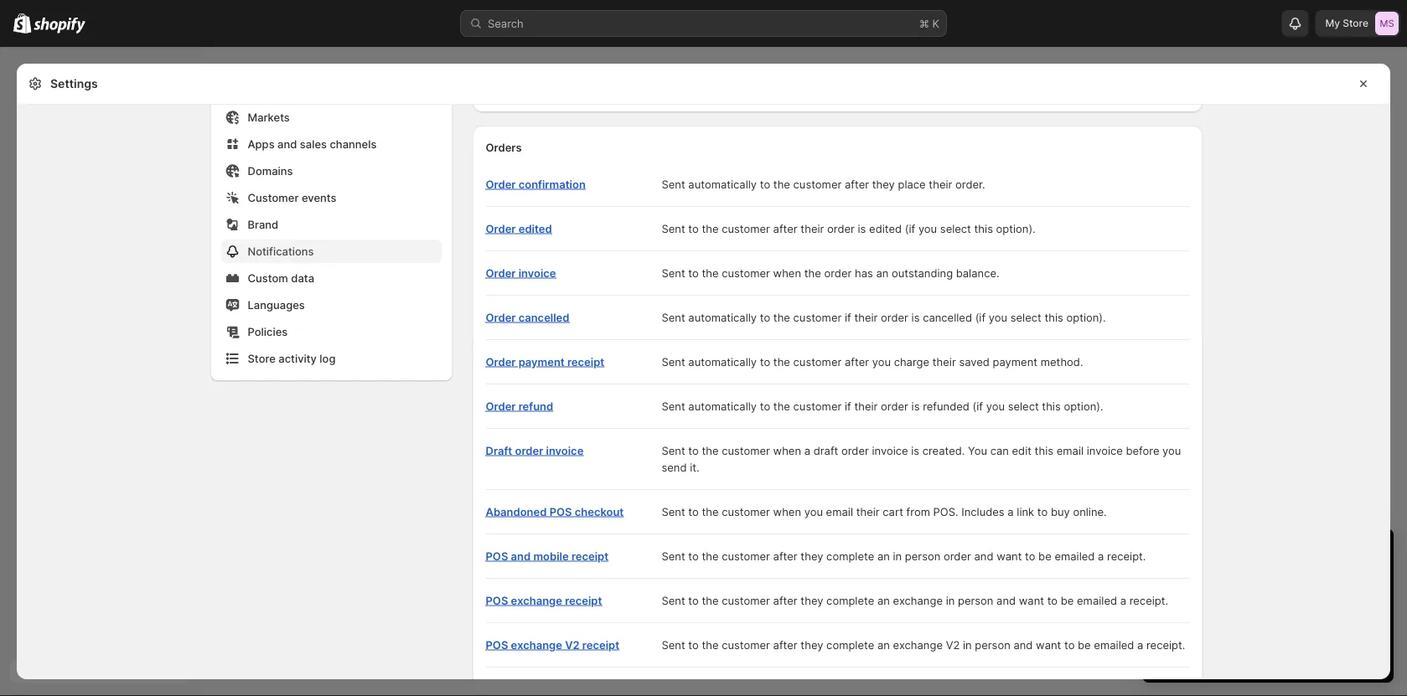 Task type: describe. For each thing, give the bounding box(es) containing it.
is left refunded
[[912, 400, 920, 413]]

markets link
[[221, 106, 442, 129]]

store inside store activity log link
[[248, 352, 276, 365]]

charge
[[894, 355, 930, 368]]

order edited
[[486, 222, 552, 235]]

pos exchange receipt
[[486, 594, 602, 607]]

customer inside sent to the customer when a draft order invoice is created. you can edit this email invoice before you send it.
[[722, 444, 770, 457]]

plan
[[1204, 601, 1225, 614]]

draft order invoice link
[[486, 444, 584, 457]]

2 vertical spatial be
[[1078, 639, 1091, 652]]

you
[[968, 444, 987, 457]]

⌘ k
[[919, 17, 940, 30]]

0 vertical spatial store
[[1343, 17, 1369, 29]]

option). for sent automatically to the customer if their order is refunded (if you select this option).
[[1064, 400, 1103, 413]]

days
[[1175, 544, 1212, 564]]

1 cancelled from the left
[[519, 311, 570, 324]]

they for in
[[801, 594, 823, 607]]

sent automatically to the customer if their order is cancelled (if you select this option).
[[662, 311, 1106, 324]]

customer events
[[248, 191, 337, 204]]

just
[[1176, 618, 1195, 631]]

sent for sent automatically to the customer after they place their order.
[[662, 178, 685, 191]]

0 horizontal spatial email
[[826, 505, 853, 518]]

order invoice
[[486, 267, 556, 280]]

domains link
[[221, 159, 442, 183]]

want for person
[[1019, 594, 1044, 607]]

events
[[302, 191, 337, 204]]

pos.
[[933, 505, 959, 518]]

their down sent automatically to the customer after they place their order.
[[801, 222, 824, 235]]

my store image
[[1375, 12, 1399, 35]]

receipt right the mobile
[[572, 550, 609, 563]]

this down method.
[[1042, 400, 1061, 413]]

order payment receipt
[[486, 355, 604, 368]]

pos and mobile receipt link
[[486, 550, 609, 563]]

mobile
[[533, 550, 569, 563]]

1 payment from the left
[[519, 355, 565, 368]]

saved
[[959, 355, 990, 368]]

3 days left in your trial
[[1159, 544, 1335, 564]]

k
[[932, 17, 940, 30]]

data
[[291, 272, 314, 285]]

sent to the customer after they complete an in person order and want to be emailed a receipt.
[[662, 550, 1146, 563]]

select a plan to extend your shopify trial for just $1/month for your first 3 months.
[[1159, 601, 1368, 631]]

3 days left in your trial button
[[1142, 529, 1394, 564]]

$1/month
[[1198, 618, 1247, 631]]

order cancelled
[[486, 311, 570, 324]]

sent for sent to the customer when a draft order invoice is created. you can edit this email invoice before you send it.
[[662, 444, 685, 457]]

domains
[[248, 164, 293, 177]]

extend
[[1242, 601, 1277, 614]]

before
[[1126, 444, 1160, 457]]

can
[[990, 444, 1009, 457]]

receipt up pos exchange v2 receipt 'link'
[[565, 594, 602, 607]]

confirmation
[[519, 178, 586, 191]]

first
[[1293, 618, 1313, 631]]

settings
[[50, 77, 98, 91]]

apps
[[248, 137, 275, 150]]

(if for refunded
[[973, 400, 983, 413]]

to inside sent to the customer when a draft order invoice is created. you can edit this email invoice before you send it.
[[688, 444, 699, 457]]

pos and mobile receipt
[[486, 550, 609, 563]]

draft order invoice
[[486, 444, 584, 457]]

sent to the customer when the order has an outstanding balance.
[[662, 267, 1000, 280]]

3 days left in your trial element
[[1142, 572, 1394, 683]]

includes
[[962, 505, 1005, 518]]

order refund link
[[486, 400, 553, 413]]

exchange up sent to the customer after they complete an exchange v2 in person and want to be emailed a receipt.
[[893, 594, 943, 607]]

an for person
[[877, 550, 890, 563]]

after for (if
[[773, 222, 798, 235]]

draft
[[814, 444, 838, 457]]

search
[[488, 17, 524, 30]]

this up balance.
[[974, 222, 993, 235]]

order for order edited
[[486, 222, 516, 235]]

channels
[[330, 137, 377, 150]]

sent for sent to the customer after they complete an exchange in person and want to be emailed a receipt.
[[662, 594, 685, 607]]

store activity log
[[248, 352, 336, 365]]

0 vertical spatial (if
[[905, 222, 915, 235]]

you down draft
[[804, 505, 823, 518]]

receipt down order cancelled
[[567, 355, 604, 368]]

pos for pos exchange receipt
[[486, 594, 508, 607]]

to inside select a plan to extend your shopify trial for just $1/month for your first 3 months.
[[1228, 601, 1239, 614]]

when for you
[[773, 505, 801, 518]]

order.
[[955, 178, 985, 191]]

2 edited from the left
[[869, 222, 902, 235]]

2 vertical spatial want
[[1036, 639, 1061, 652]]

they for v2
[[801, 639, 823, 652]]

send
[[662, 461, 687, 474]]

this inside sent to the customer when a draft order invoice is created. you can edit this email invoice before you send it.
[[1035, 444, 1054, 457]]

custom
[[248, 272, 288, 285]]

email inside sent to the customer when a draft order invoice is created. you can edit this email invoice before you send it.
[[1057, 444, 1084, 457]]

complete for v2
[[826, 639, 874, 652]]

2 for from the left
[[1250, 618, 1264, 631]]

their right place
[[929, 178, 952, 191]]

an right has
[[876, 267, 889, 280]]

refund
[[519, 400, 553, 413]]

edit
[[1012, 444, 1032, 457]]

(if for cancelled
[[975, 311, 986, 324]]

shopify image
[[13, 13, 31, 33]]

is up 'charge' on the right of page
[[912, 311, 920, 324]]

order confirmation link
[[486, 178, 586, 191]]

orders
[[486, 141, 522, 154]]

order edited link
[[486, 222, 552, 235]]

pos exchange v2 receipt
[[486, 639, 619, 652]]

exchange down sent to the customer after they complete an exchange in person and want to be emailed a receipt.
[[893, 639, 943, 652]]

languages
[[248, 298, 305, 311]]

online.
[[1073, 505, 1107, 518]]

the inside sent to the customer when a draft order invoice is created. you can edit this email invoice before you send it.
[[702, 444, 719, 457]]

draft
[[486, 444, 512, 457]]

a inside sent to the customer when a draft order invoice is created. you can edit this email invoice before you send it.
[[804, 444, 810, 457]]

outstanding
[[892, 267, 953, 280]]

settings dialog
[[17, 0, 1390, 696]]

2 vertical spatial person
[[975, 639, 1011, 652]]

order for order confirmation
[[486, 178, 516, 191]]

pos for pos exchange v2 receipt
[[486, 639, 508, 652]]

sent for sent to the customer when the order has an outstanding balance.
[[662, 267, 685, 280]]

brand
[[248, 218, 278, 231]]

order for order refund
[[486, 400, 516, 413]]

sales
[[300, 137, 327, 150]]

ends
[[1208, 574, 1233, 587]]

after for in
[[773, 594, 798, 607]]

0 vertical spatial option).
[[996, 222, 1036, 235]]

abandoned pos checkout link
[[486, 505, 624, 518]]

sent to the customer after their order is edited (if you select this option).
[[662, 222, 1036, 235]]

pos exchange receipt link
[[486, 594, 602, 607]]

shopify image
[[34, 17, 86, 34]]

option). for sent automatically to the customer if their order is cancelled (if you select this option).
[[1066, 311, 1106, 324]]

in down cart at the right bottom of page
[[893, 550, 902, 563]]

place
[[898, 178, 926, 191]]

customer
[[248, 191, 299, 204]]

my
[[1325, 17, 1340, 29]]

invoice up order cancelled link
[[519, 267, 556, 280]]

method.
[[1041, 355, 1083, 368]]

sent to the customer after they complete an exchange v2 in person and want to be emailed a receipt.
[[662, 639, 1185, 652]]

an for in
[[877, 594, 890, 607]]



Task type: locate. For each thing, give the bounding box(es) containing it.
trial inside 3 days left in your trial "dropdown button"
[[1306, 544, 1335, 564]]

store
[[1343, 17, 1369, 29], [248, 352, 276, 365]]

in up sent to the customer after they complete an exchange v2 in person and want to be emailed a receipt.
[[946, 594, 955, 607]]

is inside sent to the customer when a draft order invoice is created. you can edit this email invoice before you send it.
[[911, 444, 919, 457]]

when
[[773, 267, 801, 280], [773, 444, 801, 457], [773, 505, 801, 518]]

their left saved
[[933, 355, 956, 368]]

their
[[929, 178, 952, 191], [801, 222, 824, 235], [854, 311, 878, 324], [933, 355, 956, 368], [854, 400, 878, 413], [856, 505, 880, 518]]

2 vertical spatial receipt.
[[1147, 639, 1185, 652]]

order down order invoice link
[[486, 311, 516, 324]]

1 vertical spatial if
[[845, 400, 851, 413]]

customer
[[793, 178, 842, 191], [722, 222, 770, 235], [722, 267, 770, 280], [793, 311, 842, 324], [793, 355, 842, 368], [793, 400, 842, 413], [722, 444, 770, 457], [722, 505, 770, 518], [722, 550, 770, 563], [722, 594, 770, 607], [722, 639, 770, 652]]

automatically for sent automatically to the customer after you charge their saved payment method.
[[688, 355, 757, 368]]

exchange down pos exchange receipt link
[[511, 639, 562, 652]]

notifications link
[[221, 240, 442, 263]]

2 automatically from the top
[[688, 311, 757, 324]]

store right my
[[1343, 17, 1369, 29]]

2 horizontal spatial be
[[1078, 639, 1091, 652]]

receipt. left days
[[1107, 550, 1146, 563]]

abandoned pos checkout
[[486, 505, 624, 518]]

pos down pos exchange receipt link
[[486, 639, 508, 652]]

sent for sent automatically to the customer if their order is cancelled (if you select this option).
[[662, 311, 685, 324]]

order for order invoice
[[486, 267, 516, 280]]

exchange down pos and mobile receipt
[[511, 594, 562, 607]]

3 inside "dropdown button"
[[1159, 544, 1170, 564]]

their down has
[[854, 311, 878, 324]]

11 sent from the top
[[662, 639, 685, 652]]

1 vertical spatial receipt.
[[1130, 594, 1168, 607]]

an down sent to the customer after they complete an exchange in person and want to be emailed a receipt.
[[877, 639, 890, 652]]

trial right your
[[1185, 574, 1205, 587]]

want for order
[[997, 550, 1022, 563]]

1 edited from the left
[[519, 222, 552, 235]]

trial up shopify
[[1306, 544, 1335, 564]]

for
[[1159, 618, 1173, 631], [1250, 618, 1264, 631]]

3 sent from the top
[[662, 267, 685, 280]]

edited
[[519, 222, 552, 235], [869, 222, 902, 235]]

1 v2 from the left
[[565, 639, 580, 652]]

when for a
[[773, 444, 801, 457]]

10 sent from the top
[[662, 594, 685, 607]]

(if right refunded
[[973, 400, 983, 413]]

your left first
[[1267, 618, 1290, 631]]

sent inside sent to the customer when a draft order invoice is created. you can edit this email invoice before you send it.
[[662, 444, 685, 457]]

your
[[1159, 574, 1182, 587]]

order for order cancelled
[[486, 311, 516, 324]]

order invoice link
[[486, 267, 556, 280]]

2 vertical spatial trial
[[1348, 601, 1368, 614]]

this up method.
[[1045, 311, 1063, 324]]

3 automatically from the top
[[688, 355, 757, 368]]

order for order payment receipt
[[486, 355, 516, 368]]

0 horizontal spatial edited
[[519, 222, 552, 235]]

for down extend
[[1250, 618, 1264, 631]]

(if down place
[[905, 222, 915, 235]]

select for cancelled
[[1011, 311, 1042, 324]]

months.
[[1326, 618, 1368, 631]]

sent for sent automatically to the customer after you charge their saved payment method.
[[662, 355, 685, 368]]

option). down method.
[[1064, 400, 1103, 413]]

markets
[[248, 111, 290, 124]]

automatically for sent automatically to the customer if their order is refunded (if you select this option).
[[688, 400, 757, 413]]

buy
[[1051, 505, 1070, 518]]

1 horizontal spatial cancelled
[[923, 311, 972, 324]]

(if down balance.
[[975, 311, 986, 324]]

0 vertical spatial person
[[905, 550, 941, 563]]

2 vertical spatial when
[[773, 505, 801, 518]]

receipt. for sent to the customer after they complete an in person order and want to be emailed a receipt.
[[1107, 550, 1146, 563]]

from
[[906, 505, 930, 518]]

3 order from the top
[[486, 267, 516, 280]]

1 vertical spatial (if
[[975, 311, 986, 324]]

0 horizontal spatial trial
[[1185, 574, 1205, 587]]

policies link
[[221, 320, 442, 344]]

2 vertical spatial (if
[[973, 400, 983, 413]]

apps and sales channels
[[248, 137, 377, 150]]

balance.
[[956, 267, 1000, 280]]

sent for sent to the customer when you email their cart from pos. includes a link to buy online.
[[662, 505, 685, 518]]

sent automatically to the customer if their order is refunded (if you select this option).
[[662, 400, 1103, 413]]

exchange
[[511, 594, 562, 607], [893, 594, 943, 607], [511, 639, 562, 652], [893, 639, 943, 652]]

2 vertical spatial your
[[1267, 618, 1290, 631]]

2 payment from the left
[[993, 355, 1038, 368]]

trial up months.
[[1348, 601, 1368, 614]]

sent to the customer after they complete an exchange in person and want to be emailed a receipt.
[[662, 594, 1168, 607]]

1 vertical spatial complete
[[826, 594, 874, 607]]

1 vertical spatial trial
[[1185, 574, 1205, 587]]

cancelled
[[519, 311, 570, 324], [923, 311, 972, 324]]

3 up your
[[1159, 544, 1170, 564]]

created.
[[923, 444, 965, 457]]

pos left checkout on the bottom of page
[[550, 505, 572, 518]]

after for v2
[[773, 639, 798, 652]]

their left cart at the right bottom of page
[[856, 505, 880, 518]]

after
[[845, 178, 869, 191], [773, 222, 798, 235], [845, 355, 869, 368], [773, 550, 798, 563], [773, 594, 798, 607], [773, 639, 798, 652]]

edited up has
[[869, 222, 902, 235]]

pos down pos and mobile receipt
[[486, 594, 508, 607]]

automatically for sent automatically to the customer if their order is cancelled (if you select this option).
[[688, 311, 757, 324]]

complete down sent to the customer when you email their cart from pos. includes a link to buy online.
[[826, 550, 874, 563]]

you right before
[[1163, 444, 1181, 457]]

order refund
[[486, 400, 553, 413]]

6 order from the top
[[486, 400, 516, 413]]

sent to the customer when you email their cart from pos. includes a link to buy online.
[[662, 505, 1107, 518]]

email right the edit
[[1057, 444, 1084, 457]]

1 if from the top
[[845, 311, 851, 324]]

payment right saved
[[993, 355, 1038, 368]]

option). up method.
[[1066, 311, 1106, 324]]

for down select
[[1159, 618, 1173, 631]]

dialog
[[1397, 64, 1407, 680]]

payment
[[519, 355, 565, 368], [993, 355, 1038, 368]]

1 automatically from the top
[[688, 178, 757, 191]]

in down sent to the customer after they complete an exchange in person and want to be emailed a receipt.
[[963, 639, 972, 652]]

1 when from the top
[[773, 267, 801, 280]]

you left 'charge' on the right of page
[[872, 355, 891, 368]]

4 automatically from the top
[[688, 400, 757, 413]]

if
[[845, 311, 851, 324], [845, 400, 851, 413]]

store activity log link
[[221, 347, 442, 370]]

2 sent from the top
[[662, 222, 685, 235]]

edited down 'order confirmation' link
[[519, 222, 552, 235]]

2 vertical spatial complete
[[826, 639, 874, 652]]

you down balance.
[[989, 311, 1007, 324]]

3 right first
[[1316, 618, 1323, 631]]

v2 down pos exchange receipt link
[[565, 639, 580, 652]]

shopify
[[1306, 601, 1345, 614]]

automatically for sent automatically to the customer after they place their order.
[[688, 178, 757, 191]]

order cancelled link
[[486, 311, 570, 324]]

a
[[804, 444, 810, 457], [1008, 505, 1014, 518], [1098, 550, 1104, 563], [1120, 594, 1126, 607], [1194, 601, 1201, 614], [1137, 639, 1143, 652]]

1 vertical spatial select
[[1011, 311, 1042, 324]]

0 horizontal spatial store
[[248, 352, 276, 365]]

order inside sent to the customer when a draft order invoice is created. you can edit this email invoice before you send it.
[[841, 444, 869, 457]]

8 sent from the top
[[662, 505, 685, 518]]

(if
[[905, 222, 915, 235], [975, 311, 986, 324], [973, 400, 983, 413]]

is
[[858, 222, 866, 235], [912, 311, 920, 324], [912, 400, 920, 413], [911, 444, 919, 457]]

1 vertical spatial want
[[1019, 594, 1044, 607]]

complete down the sent to the customer after they complete an in person order and want to be emailed a receipt.
[[826, 594, 874, 607]]

0 vertical spatial email
[[1057, 444, 1084, 457]]

1 horizontal spatial v2
[[946, 639, 960, 652]]

0 horizontal spatial cancelled
[[519, 311, 570, 324]]

v2 down sent to the customer after they complete an exchange in person and want to be emailed a receipt.
[[946, 639, 960, 652]]

sent automatically to the customer after they place their order.
[[662, 178, 985, 191]]

0 vertical spatial 3
[[1159, 544, 1170, 564]]

complete for in
[[826, 594, 874, 607]]

sent
[[662, 178, 685, 191], [662, 222, 685, 235], [662, 267, 685, 280], [662, 311, 685, 324], [662, 355, 685, 368], [662, 400, 685, 413], [662, 444, 685, 457], [662, 505, 685, 518], [662, 550, 685, 563], [662, 594, 685, 607], [662, 639, 685, 652]]

an down sent to the customer when you email their cart from pos. includes a link to buy online.
[[877, 550, 890, 563]]

0 vertical spatial your
[[1266, 544, 1301, 564]]

pos for pos and mobile receipt
[[486, 550, 508, 563]]

sent for sent to the customer after they complete an in person order and want to be emailed a receipt.
[[662, 550, 685, 563]]

3
[[1159, 544, 1170, 564], [1316, 618, 1323, 631]]

1 horizontal spatial 3
[[1316, 618, 1323, 631]]

your up first
[[1280, 601, 1303, 614]]

if for refunded
[[845, 400, 851, 413]]

you up "can"
[[986, 400, 1005, 413]]

9 sent from the top
[[662, 550, 685, 563]]

if down sent automatically to the customer after you charge their saved payment method. at the bottom of page
[[845, 400, 851, 413]]

cart
[[883, 505, 903, 518]]

0 vertical spatial select
[[940, 222, 971, 235]]

link
[[1017, 505, 1034, 518]]

order up order invoice link
[[486, 222, 516, 235]]

0 vertical spatial if
[[845, 311, 851, 324]]

2 complete from the top
[[826, 594, 874, 607]]

1 order from the top
[[486, 178, 516, 191]]

0 vertical spatial when
[[773, 267, 801, 280]]

7 sent from the top
[[662, 444, 685, 457]]

checkout
[[575, 505, 624, 518]]

this right the edit
[[1035, 444, 1054, 457]]

has
[[855, 267, 873, 280]]

0 vertical spatial be
[[1039, 550, 1052, 563]]

order down "order edited" on the left of page
[[486, 267, 516, 280]]

2 order from the top
[[486, 222, 516, 235]]

3 inside select a plan to extend your shopify trial for just $1/month for your first 3 months.
[[1316, 618, 1323, 631]]

invoice down sent automatically to the customer if their order is refunded (if you select this option).
[[872, 444, 908, 457]]

2 vertical spatial select
[[1008, 400, 1039, 413]]

1 complete from the top
[[826, 550, 874, 563]]

sent for sent to the customer after they complete an exchange v2 in person and want to be emailed a receipt.
[[662, 639, 685, 652]]

emailed for sent to the customer after they complete an in person order and want to be emailed a receipt.
[[1055, 550, 1095, 563]]

refunded
[[923, 400, 970, 413]]

after for person
[[773, 550, 798, 563]]

order down orders
[[486, 178, 516, 191]]

a inside select a plan to extend your shopify trial for just $1/month for your first 3 months.
[[1194, 601, 1201, 614]]

select
[[940, 222, 971, 235], [1011, 311, 1042, 324], [1008, 400, 1039, 413]]

brand link
[[221, 213, 442, 236]]

if for cancelled
[[845, 311, 851, 324]]

0 vertical spatial emailed
[[1055, 550, 1095, 563]]

select down the order.
[[940, 222, 971, 235]]

3 complete from the top
[[826, 639, 874, 652]]

order payment receipt link
[[486, 355, 604, 368]]

0 vertical spatial receipt.
[[1107, 550, 1146, 563]]

1 vertical spatial 3
[[1316, 618, 1323, 631]]

order
[[486, 178, 516, 191], [486, 222, 516, 235], [486, 267, 516, 280], [486, 311, 516, 324], [486, 355, 516, 368], [486, 400, 516, 413]]

1 vertical spatial when
[[773, 444, 801, 457]]

receipt. down just
[[1147, 639, 1185, 652]]

2 when from the top
[[773, 444, 801, 457]]

1 vertical spatial emailed
[[1077, 594, 1117, 607]]

select up the edit
[[1008, 400, 1039, 413]]

receipt. down your
[[1130, 594, 1168, 607]]

custom data link
[[221, 267, 442, 290]]

store down policies
[[248, 352, 276, 365]]

5 order from the top
[[486, 355, 516, 368]]

0 horizontal spatial be
[[1039, 550, 1052, 563]]

5 sent from the top
[[662, 355, 685, 368]]

1 horizontal spatial store
[[1343, 17, 1369, 29]]

cancelled up the order payment receipt link
[[519, 311, 570, 324]]

invoice down refund
[[546, 444, 584, 457]]

this
[[974, 222, 993, 235], [1045, 311, 1063, 324], [1042, 400, 1061, 413], [1035, 444, 1054, 457]]

if down sent to the customer when the order has an outstanding balance.
[[845, 311, 851, 324]]

order confirmation
[[486, 178, 586, 191]]

cancelled down outstanding
[[923, 311, 972, 324]]

option).
[[996, 222, 1036, 235], [1066, 311, 1106, 324], [1064, 400, 1103, 413]]

1 horizontal spatial payment
[[993, 355, 1038, 368]]

sent for sent to the customer after their order is edited (if you select this option).
[[662, 222, 685, 235]]

your inside "dropdown button"
[[1266, 544, 1301, 564]]

trial
[[1306, 544, 1335, 564], [1185, 574, 1205, 587], [1348, 601, 1368, 614]]

email left cart at the right bottom of page
[[826, 505, 853, 518]]

1 horizontal spatial edited
[[869, 222, 902, 235]]

on
[[1236, 574, 1249, 587]]

want
[[997, 550, 1022, 563], [1019, 594, 1044, 607], [1036, 639, 1061, 652]]

select for refunded
[[1008, 400, 1039, 413]]

1 horizontal spatial email
[[1057, 444, 1084, 457]]

1 horizontal spatial for
[[1250, 618, 1264, 631]]

receipt. for sent to the customer after they complete an exchange in person and want to be emailed a receipt.
[[1130, 594, 1168, 607]]

is left "created."
[[911, 444, 919, 457]]

6 sent from the top
[[662, 400, 685, 413]]

activity
[[278, 352, 317, 365]]

2 v2 from the left
[[946, 639, 960, 652]]

an for v2
[[877, 639, 890, 652]]

0 horizontal spatial 3
[[1159, 544, 1170, 564]]

select up method.
[[1011, 311, 1042, 324]]

policies
[[248, 325, 288, 338]]

1 vertical spatial email
[[826, 505, 853, 518]]

2 vertical spatial emailed
[[1094, 639, 1134, 652]]

0 horizontal spatial payment
[[519, 355, 565, 368]]

notifications
[[248, 245, 314, 258]]

their down sent automatically to the customer after you charge their saved payment method. at the bottom of page
[[854, 400, 878, 413]]

⌘
[[919, 17, 929, 30]]

2 cancelled from the left
[[923, 311, 972, 324]]

order left refund
[[486, 400, 516, 413]]

4 order from the top
[[486, 311, 516, 324]]

select
[[1159, 601, 1191, 614]]

3 when from the top
[[773, 505, 801, 518]]

in inside 3 days left in your trial "dropdown button"
[[1247, 544, 1261, 564]]

my store
[[1325, 17, 1369, 29]]

4 sent from the top
[[662, 311, 685, 324]]

invoice left before
[[1087, 444, 1123, 457]]

an down the sent to the customer after they complete an in person order and want to be emailed a receipt.
[[877, 594, 890, 607]]

complete down sent to the customer after they complete an exchange in person and want to be emailed a receipt.
[[826, 639, 874, 652]]

1 vertical spatial be
[[1061, 594, 1074, 607]]

you inside sent to the customer when a draft order invoice is created. you can edit this email invoice before you send it.
[[1163, 444, 1181, 457]]

payment up refund
[[519, 355, 565, 368]]

0 horizontal spatial v2
[[565, 639, 580, 652]]

2 vertical spatial option).
[[1064, 400, 1103, 413]]

receipt down pos exchange receipt link
[[582, 639, 619, 652]]

1 vertical spatial option).
[[1066, 311, 1106, 324]]

1 vertical spatial person
[[958, 594, 994, 607]]

1 horizontal spatial be
[[1061, 594, 1074, 607]]

emailed for sent to the customer after they complete an exchange in person and want to be emailed a receipt.
[[1077, 594, 1117, 607]]

invoice
[[519, 267, 556, 280], [546, 444, 584, 457], [872, 444, 908, 457], [1087, 444, 1123, 457]]

option). up balance.
[[996, 222, 1036, 235]]

sent to the customer when a draft order invoice is created. you can edit this email invoice before you send it.
[[662, 444, 1181, 474]]

trial inside select a plan to extend your shopify trial for just $1/month for your first 3 months.
[[1348, 601, 1368, 614]]

be for order
[[1039, 550, 1052, 563]]

0 vertical spatial complete
[[826, 550, 874, 563]]

be
[[1039, 550, 1052, 563], [1061, 594, 1074, 607], [1078, 639, 1091, 652]]

be for person
[[1061, 594, 1074, 607]]

email
[[1057, 444, 1084, 457], [826, 505, 853, 518]]

it.
[[690, 461, 699, 474]]

0 vertical spatial trial
[[1306, 544, 1335, 564]]

1 vertical spatial store
[[248, 352, 276, 365]]

customer events link
[[221, 186, 442, 210]]

sent for sent automatically to the customer if their order is refunded (if you select this option).
[[662, 400, 685, 413]]

in
[[1247, 544, 1261, 564], [893, 550, 902, 563], [946, 594, 955, 607], [963, 639, 972, 652]]

2 horizontal spatial trial
[[1348, 601, 1368, 614]]

pos down abandoned
[[486, 550, 508, 563]]

the
[[773, 178, 790, 191], [702, 222, 719, 235], [702, 267, 719, 280], [804, 267, 821, 280], [773, 311, 790, 324], [773, 355, 790, 368], [773, 400, 790, 413], [702, 444, 719, 457], [702, 505, 719, 518], [702, 550, 719, 563], [702, 594, 719, 607], [702, 639, 719, 652]]

1 sent from the top
[[662, 178, 685, 191]]

your right left in the bottom right of the page
[[1266, 544, 1301, 564]]

in right left in the bottom right of the page
[[1247, 544, 1261, 564]]

is up has
[[858, 222, 866, 235]]

apps and sales channels link
[[221, 132, 442, 156]]

sent automatically to the customer after you charge their saved payment method.
[[662, 355, 1083, 368]]

0 horizontal spatial for
[[1159, 618, 1173, 631]]

person
[[905, 550, 941, 563], [958, 594, 994, 607], [975, 639, 1011, 652]]

order up order refund
[[486, 355, 516, 368]]

when inside sent to the customer when a draft order invoice is created. you can edit this email invoice before you send it.
[[773, 444, 801, 457]]

you up outstanding
[[918, 222, 937, 235]]

they for person
[[801, 550, 823, 563]]

complete for person
[[826, 550, 874, 563]]

2 if from the top
[[845, 400, 851, 413]]

1 horizontal spatial trial
[[1306, 544, 1335, 564]]

1 vertical spatial your
[[1280, 601, 1303, 614]]

0 vertical spatial want
[[997, 550, 1022, 563]]

pos exchange v2 receipt link
[[486, 639, 619, 652]]

1 for from the left
[[1159, 618, 1173, 631]]

when for the
[[773, 267, 801, 280]]



Task type: vqa. For each thing, say whether or not it's contained in the screenshot.
when
yes



